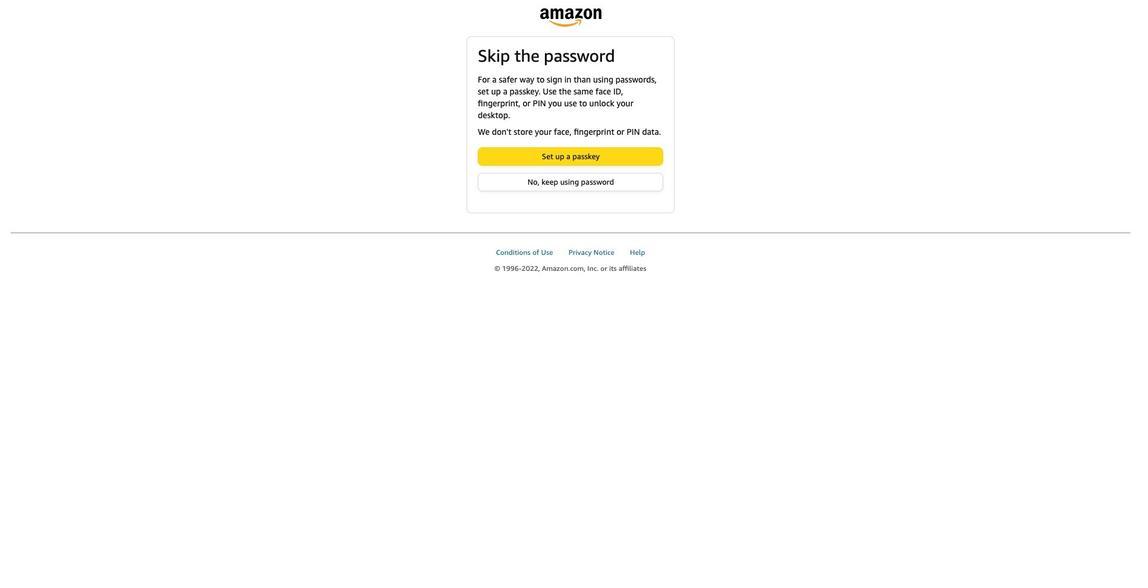 Task type: describe. For each thing, give the bounding box(es) containing it.
amazon image
[[540, 8, 601, 27]]



Task type: locate. For each thing, give the bounding box(es) containing it.
None submit
[[479, 148, 663, 165], [479, 174, 663, 191], [479, 148, 663, 165], [479, 174, 663, 191]]



Task type: vqa. For each thing, say whether or not it's contained in the screenshot.
submit
yes



